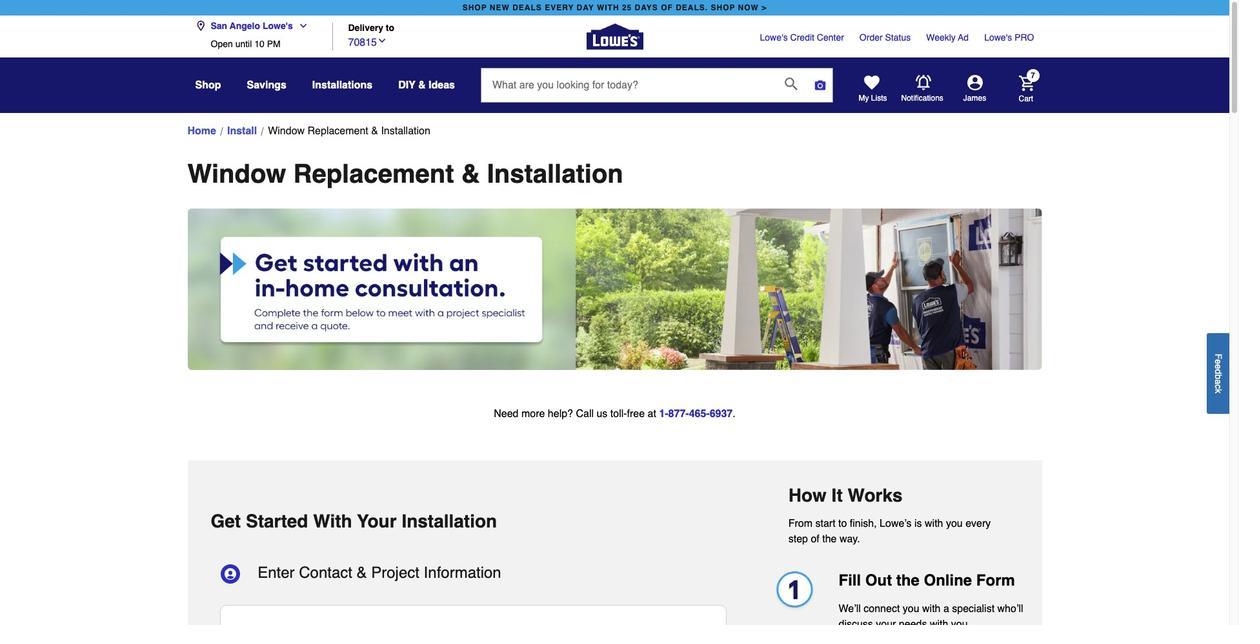 Task type: describe. For each thing, give the bounding box(es) containing it.
information
[[424, 564, 502, 582]]

2 shop from the left
[[711, 3, 736, 12]]

chevron down image inside san angelo lowe's button
[[293, 21, 309, 31]]

how it works
[[789, 485, 903, 506]]

window replacement & installation link
[[268, 123, 431, 139]]

pro
[[1015, 32, 1035, 43]]

deals.
[[676, 3, 708, 12]]

who'll
[[998, 603, 1024, 615]]

shop button
[[195, 74, 221, 97]]

you inside the we'll connect you with a specialist who'll discuss your needs with you.
[[903, 603, 920, 615]]

.
[[733, 408, 736, 420]]

1-877-465-6937 link
[[660, 408, 733, 420]]

fill
[[839, 572, 861, 590]]

b
[[1214, 374, 1224, 379]]

pm
[[267, 39, 281, 49]]

we'll connect you with a specialist who'll discuss your needs with you.
[[839, 603, 1024, 625]]

james button
[[944, 75, 1006, 103]]

my lists link
[[859, 75, 888, 103]]

1 vertical spatial replacement
[[293, 159, 454, 189]]

savings button
[[247, 74, 287, 97]]

way.
[[840, 534, 860, 545]]

start
[[816, 518, 836, 530]]

center
[[817, 32, 844, 43]]

search image
[[785, 77, 798, 90]]

shop
[[195, 79, 221, 91]]

get started with your installation
[[211, 511, 497, 532]]

online
[[924, 572, 973, 590]]

james
[[964, 94, 987, 103]]

delivery
[[348, 23, 384, 33]]

6937
[[710, 408, 733, 420]]

465-
[[689, 408, 710, 420]]

Search Query text field
[[482, 68, 775, 102]]

finish,
[[850, 518, 877, 530]]

savings
[[247, 79, 287, 91]]

started
[[246, 511, 308, 532]]

order
[[860, 32, 883, 43]]

every
[[966, 518, 991, 530]]

lowe's home improvement cart image
[[1019, 75, 1035, 91]]

get started with an in-home consultation. complete the form below to meet with a project specialist. image
[[188, 209, 1042, 370]]

angelo
[[230, 21, 260, 31]]

order status
[[860, 32, 911, 43]]

your
[[357, 511, 397, 532]]

1 vertical spatial window replacement & installation
[[188, 159, 624, 189]]

of
[[811, 534, 820, 545]]

2 e from the top
[[1214, 364, 1224, 369]]

is
[[915, 518, 922, 530]]

deals
[[513, 3, 542, 12]]

with
[[313, 511, 352, 532]]

70815
[[348, 37, 377, 48]]

diy & ideas button
[[399, 74, 455, 97]]

enter
[[258, 564, 295, 582]]

notifications
[[902, 93, 944, 103]]

installations button
[[312, 74, 373, 97]]

1 vertical spatial window
[[188, 159, 286, 189]]

san angelo lowe's button
[[195, 13, 314, 39]]

the inside from start to finish, lowe's is with you every step of the way.
[[823, 534, 837, 545]]

now
[[738, 3, 759, 12]]

form
[[977, 572, 1016, 590]]

lowe's pro link
[[985, 31, 1035, 44]]

until
[[235, 39, 252, 49]]

status
[[886, 32, 911, 43]]

install
[[227, 125, 257, 137]]

works
[[848, 485, 903, 506]]

every
[[545, 3, 574, 12]]

0 vertical spatial window
[[268, 125, 305, 137]]

my lists
[[859, 94, 888, 103]]

c
[[1214, 384, 1224, 389]]

location image
[[195, 21, 206, 31]]

free
[[627, 408, 645, 420]]

specialist
[[953, 603, 995, 615]]

7
[[1031, 71, 1036, 80]]

lowe's credit center link
[[760, 31, 844, 44]]

& inside button
[[418, 79, 426, 91]]

a inside the we'll connect you with a specialist who'll discuss your needs with you.
[[944, 603, 950, 615]]

weekly
[[927, 32, 956, 43]]

my
[[859, 94, 869, 103]]

installations
[[312, 79, 373, 91]]

lowe's home improvement lists image
[[864, 75, 880, 90]]

1 horizontal spatial the
[[897, 572, 920, 590]]

need more help? call us toll-free at 1-877-465-6937 .
[[494, 408, 736, 420]]

1 shop from the left
[[463, 3, 487, 12]]

f e e d b a c k
[[1214, 353, 1224, 393]]

ideas
[[429, 79, 455, 91]]

weekly ad link
[[927, 31, 969, 44]]

contact and project information image
[[220, 564, 241, 584]]



Task type: locate. For each thing, give the bounding box(es) containing it.
fill out the online form
[[839, 572, 1016, 590]]

you up needs
[[903, 603, 920, 615]]

discuss
[[839, 619, 874, 625]]

cart
[[1019, 94, 1034, 103]]

replacement down window replacement & installation link
[[293, 159, 454, 189]]

to right delivery
[[386, 23, 395, 33]]

from start to finish, lowe's is with you every step of the way.
[[789, 518, 991, 545]]

0 vertical spatial installation
[[381, 125, 431, 137]]

project
[[371, 564, 420, 582]]

need
[[494, 408, 519, 420]]

more
[[522, 408, 545, 420]]

lowe's pro
[[985, 32, 1035, 43]]

weekly ad
[[927, 32, 969, 43]]

it
[[832, 485, 843, 506]]

lowe's up pm
[[263, 21, 293, 31]]

2 vertical spatial installation
[[402, 511, 497, 532]]

you inside from start to finish, lowe's is with you every step of the way.
[[947, 518, 963, 530]]

None search field
[[481, 68, 834, 115]]

shop new deals every day with 25 days of deals. shop now > link
[[460, 0, 770, 15]]

window
[[268, 125, 305, 137], [188, 159, 286, 189]]

from
[[789, 518, 813, 530]]

ad
[[958, 32, 969, 43]]

0 horizontal spatial to
[[386, 23, 395, 33]]

with inside from start to finish, lowe's is with you every step of the way.
[[925, 518, 944, 530]]

to
[[386, 23, 395, 33], [839, 518, 847, 530]]

toll-
[[611, 408, 627, 420]]

0 horizontal spatial a
[[944, 603, 950, 615]]

shop left now
[[711, 3, 736, 12]]

shop new deals every day with 25 days of deals. shop now >
[[463, 3, 767, 12]]

home
[[188, 125, 216, 137]]

lowe's for lowe's credit center
[[760, 32, 788, 43]]

0 horizontal spatial lowe's
[[263, 21, 293, 31]]

us
[[597, 408, 608, 420]]

1 vertical spatial chevron down image
[[377, 35, 387, 46]]

1 horizontal spatial a
[[1214, 379, 1224, 384]]

we'll
[[839, 603, 861, 615]]

you
[[947, 518, 963, 530], [903, 603, 920, 615]]

1 horizontal spatial lowe's
[[760, 32, 788, 43]]

0 vertical spatial with
[[925, 518, 944, 530]]

chevron down image
[[293, 21, 309, 31], [377, 35, 387, 46]]

installation inside window replacement & installation link
[[381, 125, 431, 137]]

shop left new
[[463, 3, 487, 12]]

the
[[823, 534, 837, 545], [897, 572, 920, 590]]

1 vertical spatial the
[[897, 572, 920, 590]]

lowe's left credit
[[760, 32, 788, 43]]

lowe's
[[263, 21, 293, 31], [760, 32, 788, 43], [985, 32, 1013, 43]]

1 vertical spatial a
[[944, 603, 950, 615]]

1 vertical spatial with
[[923, 603, 941, 615]]

san angelo lowe's
[[211, 21, 293, 31]]

needs
[[899, 619, 928, 625]]

lists
[[872, 94, 888, 103]]

you left every
[[947, 518, 963, 530]]

step
[[789, 534, 808, 545]]

1 vertical spatial you
[[903, 603, 920, 615]]

the right out
[[897, 572, 920, 590]]

how
[[789, 485, 827, 506]]

lowe's inside button
[[263, 21, 293, 31]]

lowe's
[[880, 518, 912, 530]]

0 horizontal spatial you
[[903, 603, 920, 615]]

1 vertical spatial installation
[[487, 159, 624, 189]]

with right is at the bottom right
[[925, 518, 944, 530]]

0 horizontal spatial chevron down image
[[293, 21, 309, 31]]

with left the "you." on the bottom right
[[930, 619, 949, 625]]

0 vertical spatial to
[[386, 23, 395, 33]]

f
[[1214, 353, 1224, 359]]

home link
[[188, 123, 216, 139]]

window down install link
[[188, 159, 286, 189]]

877-
[[669, 408, 689, 420]]

0 vertical spatial a
[[1214, 379, 1224, 384]]

replacement down installations button
[[308, 125, 369, 137]]

25
[[622, 3, 632, 12]]

install link
[[227, 123, 257, 139]]

open until 10 pm
[[211, 39, 281, 49]]

e up d
[[1214, 359, 1224, 364]]

2 horizontal spatial lowe's
[[985, 32, 1013, 43]]

out
[[866, 572, 892, 590]]

installation
[[381, 125, 431, 137], [487, 159, 624, 189], [402, 511, 497, 532]]

lowe's home improvement notification center image
[[916, 75, 931, 90]]

0 vertical spatial window replacement & installation
[[268, 125, 431, 137]]

days
[[635, 3, 658, 12]]

d
[[1214, 369, 1224, 374]]

replacement
[[308, 125, 369, 137], [293, 159, 454, 189]]

a left the specialist
[[944, 603, 950, 615]]

lowe's credit center
[[760, 32, 844, 43]]

0 vertical spatial the
[[823, 534, 837, 545]]

&
[[418, 79, 426, 91], [371, 125, 378, 137], [461, 159, 480, 189], [357, 564, 367, 582]]

window right install link
[[268, 125, 305, 137]]

help?
[[548, 408, 573, 420]]

chevron down image inside 70815 button
[[377, 35, 387, 46]]

you.
[[952, 619, 971, 625]]

your
[[876, 619, 896, 625]]

lowe's left pro
[[985, 32, 1013, 43]]

camera image
[[814, 79, 827, 92]]

with up needs
[[923, 603, 941, 615]]

1 horizontal spatial chevron down image
[[377, 35, 387, 46]]

lowe's for lowe's pro
[[985, 32, 1013, 43]]

70815 button
[[348, 33, 387, 50]]

1 horizontal spatial shop
[[711, 3, 736, 12]]

with
[[597, 3, 620, 12]]

1 horizontal spatial to
[[839, 518, 847, 530]]

credit
[[791, 32, 815, 43]]

1 vertical spatial to
[[839, 518, 847, 530]]

2 vertical spatial with
[[930, 619, 949, 625]]

the right of
[[823, 534, 837, 545]]

0 vertical spatial replacement
[[308, 125, 369, 137]]

delivery to
[[348, 23, 395, 33]]

chevron down image down delivery to
[[377, 35, 387, 46]]

enter contact & project information
[[258, 564, 502, 582]]

new
[[490, 3, 510, 12]]

call
[[576, 408, 594, 420]]

k
[[1214, 389, 1224, 393]]

day
[[577, 3, 594, 12]]

shop
[[463, 3, 487, 12], [711, 3, 736, 12]]

0 horizontal spatial the
[[823, 534, 837, 545]]

lowe's home improvement logo image
[[587, 8, 643, 65]]

e up b
[[1214, 364, 1224, 369]]

to inside from start to finish, lowe's is with you every step of the way.
[[839, 518, 847, 530]]

diy
[[399, 79, 416, 91]]

window replacement & installation
[[268, 125, 431, 137], [188, 159, 624, 189]]

1-
[[660, 408, 669, 420]]

chevron down image right angelo
[[293, 21, 309, 31]]

at
[[648, 408, 657, 420]]

1 e from the top
[[1214, 359, 1224, 364]]

diy & ideas
[[399, 79, 455, 91]]

order status link
[[860, 31, 911, 44]]

an icon of the number one. image
[[770, 570, 818, 614]]

a up k
[[1214, 379, 1224, 384]]

san
[[211, 21, 227, 31]]

>
[[762, 3, 767, 12]]

to up way.
[[839, 518, 847, 530]]

0 vertical spatial chevron down image
[[293, 21, 309, 31]]

0 vertical spatial you
[[947, 518, 963, 530]]

a inside button
[[1214, 379, 1224, 384]]

f e e d b a c k button
[[1207, 333, 1230, 414]]

1 horizontal spatial you
[[947, 518, 963, 530]]

0 horizontal spatial shop
[[463, 3, 487, 12]]



Task type: vqa. For each thing, say whether or not it's contained in the screenshot.
'help?'
yes



